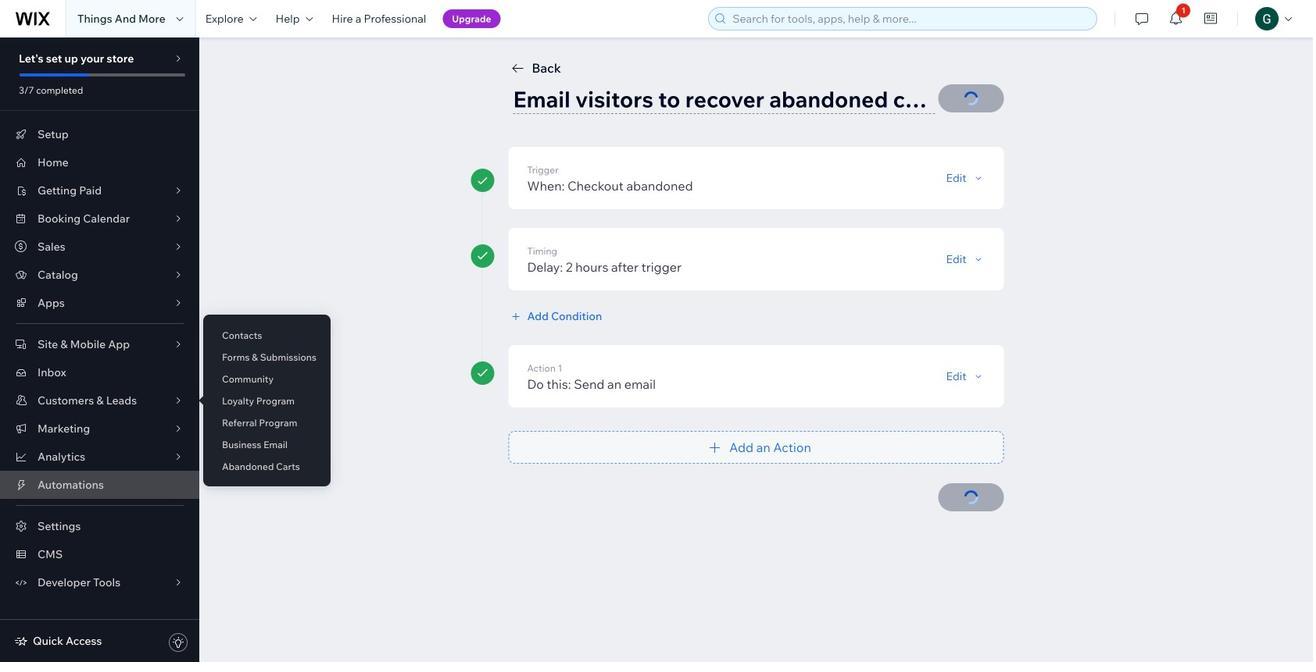 Task type: vqa. For each thing, say whether or not it's contained in the screenshot.
Marketing
no



Task type: locate. For each thing, give the bounding box(es) containing it.
alert
[[199, 37, 1313, 75]]

sidebar element
[[0, 38, 199, 663]]



Task type: describe. For each thing, give the bounding box(es) containing it.
Search for tools, apps, help & more... field
[[728, 8, 1092, 30]]



